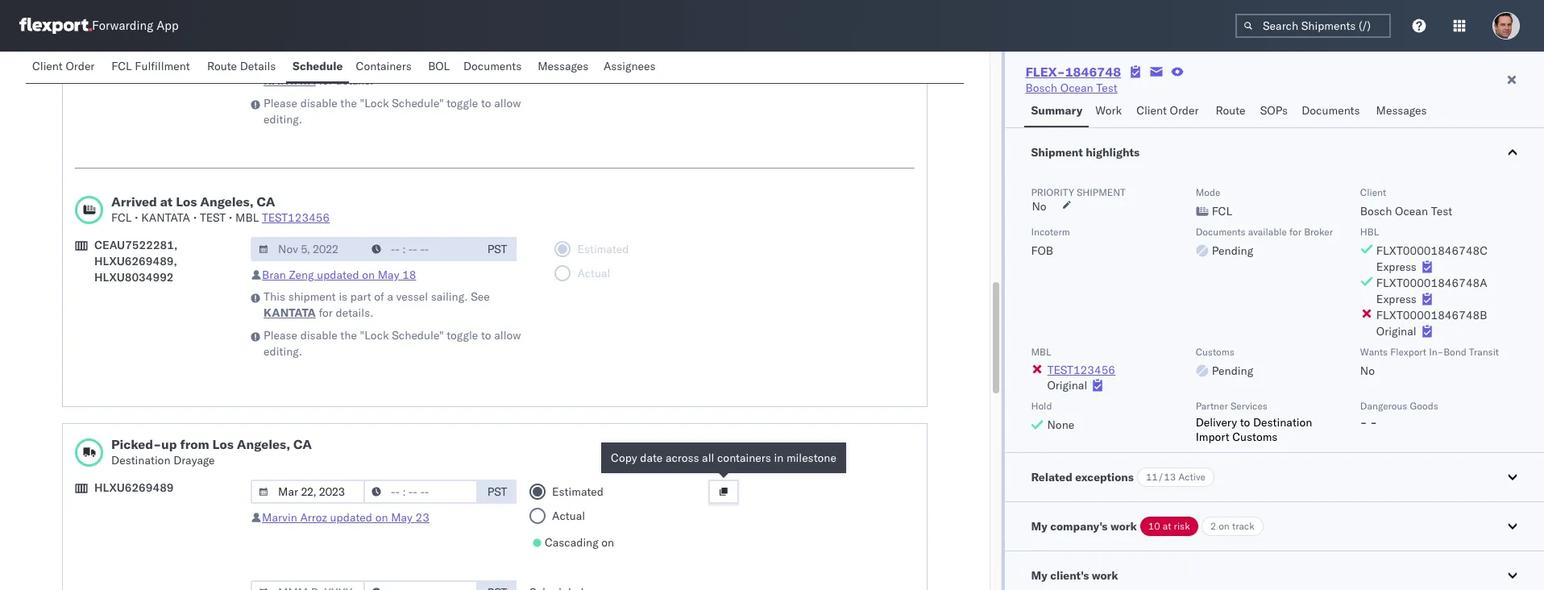 Task type: locate. For each thing, give the bounding box(es) containing it.
0 vertical spatial ceau7522281, hlxu6269489, hlxu8034992
[[94, 6, 178, 52]]

hlxu6269489,
[[94, 22, 177, 36], [94, 254, 177, 269]]

0 horizontal spatial bosch
[[1026, 81, 1058, 95]]

• down arrived
[[135, 210, 138, 225]]

my
[[1032, 519, 1048, 534], [1032, 568, 1048, 583]]

0 vertical spatial documents button
[[457, 52, 532, 83]]

angeles, up "test"
[[200, 194, 254, 210]]

partner
[[1196, 400, 1229, 412]]

bosch up the hbl
[[1361, 204, 1393, 219]]

available
[[1249, 226, 1288, 238]]

2 please from the top
[[264, 328, 298, 343]]

may for 18
[[378, 268, 400, 282]]

2 horizontal spatial client
[[1361, 186, 1387, 198]]

mmm d, yyyy text field for picked-up from los angeles, ca
[[251, 480, 365, 504]]

2 details. from the top
[[336, 306, 374, 320]]

1 vertical spatial customs
[[1233, 430, 1278, 444]]

mode
[[1196, 186, 1221, 198]]

documents button
[[457, 52, 532, 83], [1296, 96, 1370, 127]]

kantata
[[264, 73, 316, 88], [141, 210, 190, 225], [264, 306, 316, 320]]

angeles,
[[200, 194, 254, 210], [237, 436, 290, 452]]

1 vertical spatial is
[[339, 289, 348, 304]]

• right "test"
[[229, 210, 233, 225]]

0 horizontal spatial no
[[1032, 199, 1047, 214]]

1 part from the top
[[351, 57, 371, 72]]

no down wants
[[1361, 364, 1376, 378]]

test
[[1097, 81, 1118, 95], [1432, 204, 1453, 219]]

ceau7522281, up the fcl fulfillment
[[94, 6, 178, 20]]

1 my from the top
[[1032, 519, 1048, 534]]

client up the hbl
[[1361, 186, 1387, 198]]

los right arrived
[[176, 194, 197, 210]]

los right "from"
[[213, 436, 234, 452]]

0 horizontal spatial destination
[[111, 453, 171, 468]]

order down forwarding app link
[[66, 59, 95, 73]]

0 horizontal spatial -
[[1361, 415, 1368, 430]]

1 express from the top
[[1377, 260, 1417, 274]]

fcl for fcl
[[1212, 204, 1233, 219]]

fcl inside arrived at los angeles, ca fcl • kantata • test • mbl test123456
[[111, 210, 132, 225]]

2 this shipment is part of a vessel sailing. see kantata for details. from the top
[[264, 289, 490, 320]]

0 vertical spatial no
[[1032, 199, 1047, 214]]

2 pending from the top
[[1212, 364, 1254, 378]]

0 vertical spatial ca
[[257, 194, 275, 210]]

shipment down zeng
[[288, 289, 336, 304]]

1 pst from the top
[[488, 242, 508, 256]]

1 horizontal spatial documents
[[1196, 226, 1246, 238]]

1 horizontal spatial documents button
[[1296, 96, 1370, 127]]

1 vertical spatial express
[[1377, 292, 1417, 306]]

1 vertical spatial client order
[[1137, 103, 1199, 118]]

2 vertical spatial for
[[319, 306, 333, 320]]

1 vertical spatial disable
[[301, 328, 338, 343]]

customs
[[1196, 346, 1235, 358], [1233, 430, 1278, 444]]

ceau7522281, hlxu6269489, hlxu8034992 down arrived
[[94, 238, 178, 285]]

ca up bran
[[257, 194, 275, 210]]

editing. down bran
[[264, 344, 302, 359]]

0 vertical spatial toggle
[[447, 96, 478, 110]]

for left broker
[[1290, 226, 1302, 238]]

the down bran zeng updated on may 18
[[341, 328, 357, 343]]

client order
[[32, 59, 95, 73], [1137, 103, 1199, 118]]

work
[[1096, 103, 1122, 118]]

2 - from the left
[[1371, 415, 1378, 430]]

may left 23
[[391, 510, 413, 525]]

at right arrived
[[160, 194, 173, 210]]

test inside client bosch ocean test incoterm fob
[[1432, 204, 1453, 219]]

0 vertical spatial pending
[[1212, 244, 1254, 258]]

of left bol
[[374, 57, 385, 72]]

part
[[351, 57, 371, 72], [351, 289, 371, 304]]

disable down zeng
[[301, 328, 338, 343]]

mbl
[[235, 210, 259, 225], [1032, 346, 1052, 358]]

0 vertical spatial editing.
[[264, 112, 302, 127]]

test123456 button up zeng
[[262, 210, 330, 225]]

-- : -- -- text field
[[364, 237, 478, 261], [364, 581, 478, 590]]

documents button right sops
[[1296, 96, 1370, 127]]

at for 10
[[1163, 520, 1172, 532]]

0 vertical spatial messages button
[[532, 52, 597, 83]]

documents available for broker
[[1196, 226, 1334, 238]]

destination down picked-
[[111, 453, 171, 468]]

this shipment is part of a vessel sailing. see kantata for details.
[[264, 57, 490, 88], [264, 289, 490, 320]]

is
[[339, 57, 348, 72], [339, 289, 348, 304]]

1 vertical spatial my
[[1032, 568, 1048, 583]]

0 vertical spatial disable
[[301, 96, 338, 110]]

mbl inside arrived at los angeles, ca fcl • kantata • test • mbl test123456
[[235, 210, 259, 225]]

2 • from the left
[[193, 210, 197, 225]]

1 vertical spatial shipment
[[1077, 186, 1126, 198]]

1 details. from the top
[[336, 73, 374, 88]]

dangerous goods - -
[[1361, 400, 1439, 430]]

1 is from the top
[[339, 57, 348, 72]]

1 vertical spatial pst
[[488, 485, 508, 499]]

1 allow from the top
[[494, 96, 521, 110]]

1 vertical spatial route
[[1216, 103, 1246, 118]]

a down bran zeng updated on may 18 button
[[388, 289, 394, 304]]

1 vertical spatial messages button
[[1370, 96, 1436, 127]]

0 vertical spatial order
[[66, 59, 95, 73]]

route details button
[[201, 52, 286, 83]]

to inside partner services delivery to destination import customs
[[1241, 415, 1251, 430]]

"lock down containers button
[[360, 96, 389, 110]]

1 vertical spatial test123456 button
[[1048, 363, 1116, 377]]

2 express from the top
[[1377, 292, 1417, 306]]

bosch inside bosch ocean test link
[[1026, 81, 1058, 95]]

0 horizontal spatial documents
[[464, 59, 522, 73]]

is left containers
[[339, 57, 348, 72]]

pst for 18
[[488, 242, 508, 256]]

services
[[1231, 400, 1268, 412]]

mmm d, yyyy text field up zeng
[[251, 237, 365, 261]]

my inside button
[[1032, 568, 1048, 583]]

at right '10'
[[1163, 520, 1172, 532]]

1 vertical spatial a
[[388, 289, 394, 304]]

1 vertical spatial of
[[374, 289, 385, 304]]

client order for right the client order button
[[1137, 103, 1199, 118]]

customs inside partner services delivery to destination import customs
[[1233, 430, 1278, 444]]

client order down flexport. image
[[32, 59, 95, 73]]

1 toggle from the top
[[447, 96, 478, 110]]

• left "test"
[[193, 210, 197, 225]]

fcl down forwarding
[[111, 59, 132, 73]]

1 vertical spatial part
[[351, 289, 371, 304]]

documents right sops button
[[1302, 103, 1361, 118]]

1 vertical spatial toggle
[[447, 328, 478, 343]]

Search Shipments (/) text field
[[1236, 14, 1392, 38]]

editing.
[[264, 112, 302, 127], [264, 344, 302, 359]]

test123456 button up the 'hold'
[[1048, 363, 1116, 377]]

flex-
[[1026, 64, 1066, 80]]

1 vertical spatial sailing.
[[431, 289, 468, 304]]

for left containers
[[319, 73, 333, 88]]

1 vertical spatial pending
[[1212, 364, 1254, 378]]

my for my company's work
[[1032, 519, 1048, 534]]

angeles, inside arrived at los angeles, ca fcl • kantata • test • mbl test123456
[[200, 194, 254, 210]]

1 vertical spatial please disable the "lock schedule" toggle to allow editing.
[[264, 328, 521, 359]]

0 vertical spatial hlxu6269489,
[[94, 22, 177, 36]]

express for flxt00001846748a
[[1377, 292, 1417, 306]]

0 vertical spatial sailing.
[[431, 57, 468, 72]]

priority shipment
[[1032, 186, 1126, 198]]

mmm d, yyyy text field up arroz
[[251, 480, 365, 504]]

client order right 'work' button
[[1137, 103, 1199, 118]]

1 vertical spatial may
[[391, 510, 413, 525]]

1 mmm d, yyyy text field from the top
[[251, 237, 365, 261]]

1 vertical spatial editing.
[[264, 344, 302, 359]]

2 mmm d, yyyy text field from the top
[[251, 480, 365, 504]]

incoterm
[[1032, 226, 1071, 238]]

0 vertical spatial details.
[[336, 73, 374, 88]]

forwarding app link
[[19, 18, 179, 34]]

please
[[264, 96, 298, 110], [264, 328, 298, 343]]

-- : -- -- text field
[[364, 480, 478, 504]]

shipment
[[288, 57, 336, 72], [1077, 186, 1126, 198], [288, 289, 336, 304]]

please disable the "lock schedule" toggle to allow editing. down containers button
[[264, 96, 521, 127]]

test up flxt00001846748c
[[1432, 204, 1453, 219]]

2 hlxu8034992 from the top
[[94, 270, 174, 285]]

the
[[341, 96, 357, 110], [341, 328, 357, 343]]

hlxu6269489, up the fcl fulfillment
[[94, 22, 177, 36]]

0 vertical spatial updated
[[317, 268, 359, 282]]

documents down mode at the top right
[[1196, 226, 1246, 238]]

bosch inside client bosch ocean test incoterm fob
[[1361, 204, 1393, 219]]

mmm d, yyyy text field down arroz
[[251, 581, 365, 590]]

2 vertical spatial mmm d, yyyy text field
[[251, 581, 365, 590]]

0 vertical spatial allow
[[494, 96, 521, 110]]

-- : -- -- text field down 23
[[364, 581, 478, 590]]

part down bran zeng updated on may 18
[[351, 289, 371, 304]]

route left details
[[207, 59, 237, 73]]

arroz
[[300, 510, 327, 525]]

please down details
[[264, 96, 298, 110]]

none
[[1048, 418, 1075, 432]]

0 vertical spatial client order button
[[26, 52, 105, 83]]

1 vertical spatial angeles,
[[237, 436, 290, 452]]

0 vertical spatial mbl
[[235, 210, 259, 225]]

test123456 up the 'hold'
[[1048, 363, 1116, 377]]

test123456 up zeng
[[262, 210, 330, 225]]

may for 23
[[391, 510, 413, 525]]

hlxu6269489, down arrived
[[94, 254, 177, 269]]

1 - from the left
[[1361, 415, 1368, 430]]

1 horizontal spatial original
[[1377, 324, 1417, 339]]

this left the schedule
[[264, 57, 285, 72]]

messages button
[[532, 52, 597, 83], [1370, 96, 1436, 127]]

1 vertical spatial hlxu6269489,
[[94, 254, 177, 269]]

documents for the leftmost documents button
[[464, 59, 522, 73]]

a left bol
[[388, 57, 394, 72]]

part right the schedule
[[351, 57, 371, 72]]

los inside picked-up from los angeles, ca destination drayage
[[213, 436, 234, 452]]

related
[[1032, 470, 1073, 485]]

flxt00001846748a
[[1377, 276, 1488, 290]]

route left sops
[[1216, 103, 1246, 118]]

my client's work button
[[1006, 552, 1545, 590]]

-
[[1361, 415, 1368, 430], [1371, 415, 1378, 430]]

express for flxt00001846748c
[[1377, 260, 1417, 274]]

hbl
[[1361, 226, 1380, 238]]

ca
[[257, 194, 275, 210], [294, 436, 312, 452]]

client's
[[1051, 568, 1090, 583]]

updated for arroz
[[330, 510, 373, 525]]

-- : -- -- text field up 18
[[364, 237, 478, 261]]

route for route details
[[207, 59, 237, 73]]

0 vertical spatial kantata link
[[264, 73, 316, 89]]

goods
[[1411, 400, 1439, 412]]

1 sailing. from the top
[[431, 57, 468, 72]]

mbl up the 'hold'
[[1032, 346, 1052, 358]]

1 vertical spatial no
[[1361, 364, 1376, 378]]

documents right bol button
[[464, 59, 522, 73]]

all
[[702, 451, 715, 465]]

fcl down mode at the top right
[[1212, 204, 1233, 219]]

angeles, right "from"
[[237, 436, 290, 452]]

work inside button
[[1092, 568, 1119, 583]]

0 vertical spatial route
[[207, 59, 237, 73]]

0 horizontal spatial at
[[160, 194, 173, 210]]

bosch down flex-
[[1026, 81, 1058, 95]]

flxt00001846748b
[[1377, 308, 1488, 323]]

vessel left bol
[[397, 57, 428, 72]]

the down schedule button in the left of the page
[[341, 96, 357, 110]]

hlxu8034992
[[94, 38, 174, 52], [94, 270, 174, 285]]

schedule" down bol button
[[392, 96, 444, 110]]

2 allow from the top
[[494, 328, 521, 343]]

1 vertical spatial allow
[[494, 328, 521, 343]]

0 vertical spatial part
[[351, 57, 371, 72]]

risk
[[1175, 520, 1191, 532]]

1 "lock from the top
[[360, 96, 389, 110]]

may
[[378, 268, 400, 282], [391, 510, 413, 525]]

updated right zeng
[[317, 268, 359, 282]]

1 • from the left
[[135, 210, 138, 225]]

schedule" down 18
[[392, 328, 444, 343]]

"lock down bran zeng updated on may 18 button
[[360, 328, 389, 343]]

at inside arrived at los angeles, ca fcl • kantata • test • mbl test123456
[[160, 194, 173, 210]]

customs up partner
[[1196, 346, 1235, 358]]

0 vertical spatial kantata
[[264, 73, 316, 88]]

picked-
[[111, 436, 161, 452]]

work
[[1111, 519, 1138, 534], [1092, 568, 1119, 583]]

2 this from the top
[[264, 289, 285, 304]]

original up the 'hold'
[[1048, 378, 1088, 393]]

fcl
[[111, 59, 132, 73], [1212, 204, 1233, 219], [111, 210, 132, 225]]

documents
[[464, 59, 522, 73], [1302, 103, 1361, 118], [1196, 226, 1246, 238]]

original up flexport
[[1377, 324, 1417, 339]]

containers button
[[350, 52, 422, 83]]

0 horizontal spatial los
[[176, 194, 197, 210]]

details
[[240, 59, 276, 73]]

2 sailing. from the top
[[431, 289, 468, 304]]

0 vertical spatial ocean
[[1061, 81, 1094, 95]]

test down 1846748
[[1097, 81, 1118, 95]]

1 horizontal spatial messages
[[1377, 103, 1428, 118]]

hlxu8034992 down forwarding app
[[94, 38, 174, 52]]

pst
[[488, 242, 508, 256], [488, 485, 508, 499]]

marvin
[[262, 510, 297, 525]]

order left route button
[[1170, 103, 1199, 118]]

1 vertical spatial documents button
[[1296, 96, 1370, 127]]

1 vertical spatial client
[[1137, 103, 1167, 118]]

client
[[32, 59, 63, 73], [1137, 103, 1167, 118], [1361, 186, 1387, 198]]

highlights
[[1086, 145, 1140, 160]]

work right 'client's'
[[1092, 568, 1119, 583]]

ceau7522281, down arrived
[[94, 238, 178, 252]]

marvin arroz updated on may 23 button
[[262, 510, 430, 525]]

order
[[66, 59, 95, 73], [1170, 103, 1199, 118]]

2 my from the top
[[1032, 568, 1048, 583]]

0 vertical spatial mmm d, yyyy text field
[[251, 237, 365, 261]]

updated right arroz
[[330, 510, 373, 525]]

1 vertical spatial see
[[471, 289, 490, 304]]

1 ceau7522281, from the top
[[94, 6, 178, 20]]

for down bran zeng updated on may 18
[[319, 306, 333, 320]]

2 ceau7522281, from the top
[[94, 238, 178, 252]]

1 pending from the top
[[1212, 244, 1254, 258]]

pending down "documents available for broker"
[[1212, 244, 1254, 258]]

3 mmm d, yyyy text field from the top
[[251, 581, 365, 590]]

allow
[[494, 96, 521, 110], [494, 328, 521, 343]]

0 horizontal spatial client order
[[32, 59, 95, 73]]

client inside client bosch ocean test incoterm fob
[[1361, 186, 1387, 198]]

work left '10'
[[1111, 519, 1138, 534]]

MMM D, YYYY text field
[[251, 237, 365, 261], [251, 480, 365, 504], [251, 581, 365, 590]]

1 a from the top
[[388, 57, 394, 72]]

flxt00001846748c
[[1377, 244, 1489, 258]]

client down flexport. image
[[32, 59, 63, 73]]

2 horizontal spatial •
[[229, 210, 233, 225]]

mmm d, yyyy text field for arrived at los angeles, ca
[[251, 237, 365, 261]]

please disable the "lock schedule" toggle to allow editing. down 18
[[264, 328, 521, 359]]

documents for the rightmost documents button
[[1302, 103, 1361, 118]]

0 vertical spatial "lock
[[360, 96, 389, 110]]

1 horizontal spatial los
[[213, 436, 234, 452]]

route details
[[207, 59, 276, 73]]

my left company's
[[1032, 519, 1048, 534]]

client right 'work' button
[[1137, 103, 1167, 118]]

please down bran
[[264, 328, 298, 343]]

hlxu8034992 down arrived
[[94, 270, 174, 285]]

0 vertical spatial a
[[388, 57, 394, 72]]

2 pst from the top
[[488, 485, 508, 499]]

0 vertical spatial client
[[32, 59, 63, 73]]

updated for zeng
[[317, 268, 359, 282]]

1846748
[[1066, 64, 1122, 80]]

this down bran
[[264, 289, 285, 304]]

2 vessel from the top
[[397, 289, 428, 304]]

fcl down arrived
[[111, 210, 132, 225]]

1 horizontal spatial -
[[1371, 415, 1378, 430]]

0 vertical spatial destination
[[1254, 415, 1313, 430]]

2 vertical spatial documents
[[1196, 226, 1246, 238]]

1 vertical spatial destination
[[111, 453, 171, 468]]

pending
[[1212, 244, 1254, 258], [1212, 364, 1254, 378]]

destination down 'services'
[[1254, 415, 1313, 430]]

1 vertical spatial test
[[1432, 204, 1453, 219]]

shipment down "highlights"
[[1077, 186, 1126, 198]]

broker
[[1305, 226, 1334, 238]]

drayage
[[173, 453, 215, 468]]

ocean
[[1061, 81, 1094, 95], [1396, 204, 1429, 219]]

2 schedule" from the top
[[392, 328, 444, 343]]

2 editing. from the top
[[264, 344, 302, 359]]

disable down schedule button in the left of the page
[[301, 96, 338, 110]]

1 vertical spatial vessel
[[397, 289, 428, 304]]

los
[[176, 194, 197, 210], [213, 436, 234, 452]]

1 disable from the top
[[301, 96, 338, 110]]

express up flxt00001846748a
[[1377, 260, 1417, 274]]

2 a from the top
[[388, 289, 394, 304]]

0 vertical spatial the
[[341, 96, 357, 110]]

express
[[1377, 260, 1417, 274], [1377, 292, 1417, 306]]

no
[[1032, 199, 1047, 214], [1361, 364, 1376, 378]]

my left 'client's'
[[1032, 568, 1048, 583]]

0 vertical spatial this shipment is part of a vessel sailing. see kantata for details.
[[264, 57, 490, 88]]

editing. down details
[[264, 112, 302, 127]]

1 vessel from the top
[[397, 57, 428, 72]]

0 vertical spatial vessel
[[397, 57, 428, 72]]

actual
[[552, 509, 586, 523]]

copy date across all containers in milestone
[[611, 451, 837, 465]]

fcl inside button
[[111, 59, 132, 73]]

0 vertical spatial -- : -- -- text field
[[364, 237, 478, 261]]

pending for documents available for broker
[[1212, 244, 1254, 258]]

los inside arrived at los angeles, ca fcl • kantata • test • mbl test123456
[[176, 194, 197, 210]]

0 horizontal spatial ca
[[257, 194, 275, 210]]

is down bran zeng updated on may 18
[[339, 289, 348, 304]]

no down priority
[[1032, 199, 1047, 214]]

test123456 button
[[262, 210, 330, 225], [1048, 363, 1116, 377]]

pending up 'services'
[[1212, 364, 1254, 378]]

ca inside picked-up from los angeles, ca destination drayage
[[294, 436, 312, 452]]

ocean up flxt00001846748c
[[1396, 204, 1429, 219]]

ca up arroz
[[294, 436, 312, 452]]

1 vertical spatial at
[[1163, 520, 1172, 532]]

0 horizontal spatial documents button
[[457, 52, 532, 83]]

angeles, inside picked-up from los angeles, ca destination drayage
[[237, 436, 290, 452]]

0 horizontal spatial test123456
[[262, 210, 330, 225]]

1 horizontal spatial destination
[[1254, 415, 1313, 430]]

2 toggle from the top
[[447, 328, 478, 343]]

0 vertical spatial pst
[[488, 242, 508, 256]]

0 horizontal spatial test123456 button
[[262, 210, 330, 225]]

0 vertical spatial work
[[1111, 519, 1138, 534]]

messages
[[538, 59, 589, 73], [1377, 103, 1428, 118]]

ceau7522281, hlxu6269489, hlxu8034992 up the fcl fulfillment
[[94, 6, 178, 52]]



Task type: describe. For each thing, give the bounding box(es) containing it.
1 this from the top
[[264, 57, 285, 72]]

flexport
[[1391, 346, 1427, 358]]

2 vertical spatial kantata
[[264, 306, 316, 320]]

1 horizontal spatial messages button
[[1370, 96, 1436, 127]]

1 schedule" from the top
[[392, 96, 444, 110]]

2 on track
[[1211, 520, 1255, 532]]

schedule
[[293, 59, 343, 73]]

2 the from the top
[[341, 328, 357, 343]]

bran zeng updated on may 18
[[262, 268, 416, 282]]

in
[[774, 451, 784, 465]]

picked-up from los angeles, ca destination drayage
[[111, 436, 312, 468]]

app
[[157, 18, 179, 33]]

1 of from the top
[[374, 57, 385, 72]]

2 ceau7522281, hlxu6269489, hlxu8034992 from the top
[[94, 238, 178, 285]]

2 hlxu6269489, from the top
[[94, 254, 177, 269]]

marvin arroz updated on may 23
[[262, 510, 430, 525]]

1 vertical spatial mbl
[[1032, 346, 1052, 358]]

date
[[640, 451, 663, 465]]

bond
[[1444, 346, 1467, 358]]

arrived at los angeles, ca fcl • kantata • test • mbl test123456
[[111, 194, 330, 225]]

shipment highlights button
[[1006, 128, 1545, 177]]

wants
[[1361, 346, 1389, 358]]

fob
[[1032, 244, 1054, 258]]

1 please from the top
[[264, 96, 298, 110]]

0 vertical spatial shipment
[[288, 57, 336, 72]]

1 vertical spatial to
[[481, 328, 492, 343]]

kantata inside arrived at los angeles, ca fcl • kantata • test • mbl test123456
[[141, 210, 190, 225]]

delivery
[[1196, 415, 1238, 430]]

1 vertical spatial for
[[1290, 226, 1302, 238]]

0 horizontal spatial ocean
[[1061, 81, 1094, 95]]

1 ceau7522281, hlxu6269489, hlxu8034992 from the top
[[94, 6, 178, 52]]

track
[[1233, 520, 1255, 532]]

work for my client's work
[[1092, 568, 1119, 583]]

containers
[[718, 451, 772, 465]]

wants flexport in-bond transit no
[[1361, 346, 1500, 378]]

no inside wants flexport in-bond transit no
[[1361, 364, 1376, 378]]

2 part from the top
[[351, 289, 371, 304]]

1 hlxu8034992 from the top
[[94, 38, 174, 52]]

3 • from the left
[[229, 210, 233, 225]]

pending for customs
[[1212, 364, 1254, 378]]

2 see from the top
[[471, 289, 490, 304]]

1 hlxu6269489, from the top
[[94, 22, 177, 36]]

work button
[[1089, 96, 1131, 127]]

bol button
[[422, 52, 457, 83]]

company's
[[1051, 519, 1108, 534]]

2 kantata link from the top
[[264, 305, 316, 321]]

forwarding
[[92, 18, 153, 33]]

11/13 active
[[1147, 471, 1206, 483]]

milestone
[[787, 451, 837, 465]]

1 the from the top
[[341, 96, 357, 110]]

ocean inside client bosch ocean test incoterm fob
[[1396, 204, 1429, 219]]

up
[[161, 436, 177, 452]]

destination inside picked-up from los angeles, ca destination drayage
[[111, 453, 171, 468]]

partner services delivery to destination import customs
[[1196, 400, 1313, 444]]

2 is from the top
[[339, 289, 348, 304]]

0 vertical spatial for
[[319, 73, 333, 88]]

10
[[1149, 520, 1161, 532]]

1 vertical spatial messages
[[1377, 103, 1428, 118]]

shipment highlights
[[1032, 145, 1140, 160]]

0 vertical spatial to
[[481, 96, 492, 110]]

1 this shipment is part of a vessel sailing. see kantata for details. from the top
[[264, 57, 490, 88]]

client bosch ocean test incoterm fob
[[1032, 186, 1453, 258]]

flex-1846748 link
[[1026, 64, 1122, 80]]

0 vertical spatial test
[[1097, 81, 1118, 95]]

on right cascading on the bottom of page
[[602, 535, 615, 550]]

copy
[[611, 451, 637, 465]]

from
[[180, 436, 209, 452]]

test
[[200, 210, 226, 225]]

0 vertical spatial customs
[[1196, 346, 1235, 358]]

on right 2
[[1219, 520, 1230, 532]]

work for my company's work
[[1111, 519, 1138, 534]]

my for my client's work
[[1032, 568, 1048, 583]]

bran
[[262, 268, 286, 282]]

2 please disable the "lock schedule" toggle to allow editing. from the top
[[264, 328, 521, 359]]

documents for documents available for broker
[[1196, 226, 1246, 238]]

pst for 23
[[488, 485, 508, 499]]

fcl fulfillment button
[[105, 52, 201, 83]]

0 horizontal spatial client order button
[[26, 52, 105, 83]]

1 editing. from the top
[[264, 112, 302, 127]]

0 vertical spatial original
[[1377, 324, 1417, 339]]

arrived
[[111, 194, 157, 210]]

1 see from the top
[[471, 57, 490, 72]]

1 horizontal spatial client order button
[[1131, 96, 1210, 127]]

flex-1846748
[[1026, 64, 1122, 80]]

1 horizontal spatial test123456
[[1048, 363, 1116, 377]]

flexport. image
[[19, 18, 92, 34]]

bol
[[428, 59, 450, 73]]

11/13
[[1147, 471, 1177, 483]]

client order for the left the client order button
[[32, 59, 95, 73]]

destination inside partner services delivery to destination import customs
[[1254, 415, 1313, 430]]

1 horizontal spatial client
[[1137, 103, 1167, 118]]

18
[[402, 268, 416, 282]]

summary button
[[1025, 96, 1089, 127]]

order for right the client order button
[[1170, 103, 1199, 118]]

sops
[[1261, 103, 1289, 118]]

bosch ocean test
[[1026, 81, 1118, 95]]

hlxu6269489
[[94, 481, 174, 495]]

bosch ocean test link
[[1026, 80, 1118, 96]]

cascading on
[[545, 535, 615, 550]]

transit
[[1470, 346, 1500, 358]]

2 of from the top
[[374, 289, 385, 304]]

ca inside arrived at los angeles, ca fcl • kantata • test • mbl test123456
[[257, 194, 275, 210]]

zeng
[[289, 268, 314, 282]]

1 please disable the "lock schedule" toggle to allow editing. from the top
[[264, 96, 521, 127]]

my client's work
[[1032, 568, 1119, 583]]

2 -- : -- -- text field from the top
[[364, 581, 478, 590]]

across
[[666, 451, 699, 465]]

fcl for fcl fulfillment
[[111, 59, 132, 73]]

fcl fulfillment
[[111, 59, 190, 73]]

dangerous
[[1361, 400, 1408, 412]]

sops button
[[1254, 96, 1296, 127]]

in-
[[1430, 346, 1444, 358]]

2 vertical spatial shipment
[[288, 289, 336, 304]]

shipment
[[1032, 145, 1083, 160]]

on left 18
[[362, 268, 375, 282]]

summary
[[1032, 103, 1083, 118]]

hold
[[1032, 400, 1053, 412]]

active
[[1179, 471, 1206, 483]]

0 vertical spatial messages
[[538, 59, 589, 73]]

assignees button
[[597, 52, 665, 83]]

at for arrived
[[160, 194, 173, 210]]

forwarding app
[[92, 18, 179, 33]]

order for the left the client order button
[[66, 59, 95, 73]]

2 "lock from the top
[[360, 328, 389, 343]]

10 at risk
[[1149, 520, 1191, 532]]

import
[[1196, 430, 1230, 444]]

priority
[[1032, 186, 1075, 198]]

cascading
[[545, 535, 599, 550]]

23
[[416, 510, 430, 525]]

route for route
[[1216, 103, 1246, 118]]

1 kantata link from the top
[[264, 73, 316, 89]]

test123456 inside arrived at los angeles, ca fcl • kantata • test • mbl test123456
[[262, 210, 330, 225]]

estimated
[[552, 485, 604, 499]]

route button
[[1210, 96, 1254, 127]]

containers
[[356, 59, 412, 73]]

0 horizontal spatial original
[[1048, 378, 1088, 393]]

2 disable from the top
[[301, 328, 338, 343]]

schedule button
[[286, 52, 350, 83]]

my company's work
[[1032, 519, 1138, 534]]

1 -- : -- -- text field from the top
[[364, 237, 478, 261]]

on left 23
[[375, 510, 388, 525]]

0 vertical spatial test123456 button
[[262, 210, 330, 225]]

0 horizontal spatial client
[[32, 59, 63, 73]]

exceptions
[[1076, 470, 1134, 485]]

related exceptions
[[1032, 470, 1134, 485]]

assignees
[[604, 59, 656, 73]]



Task type: vqa. For each thing, say whether or not it's contained in the screenshot.
Please
yes



